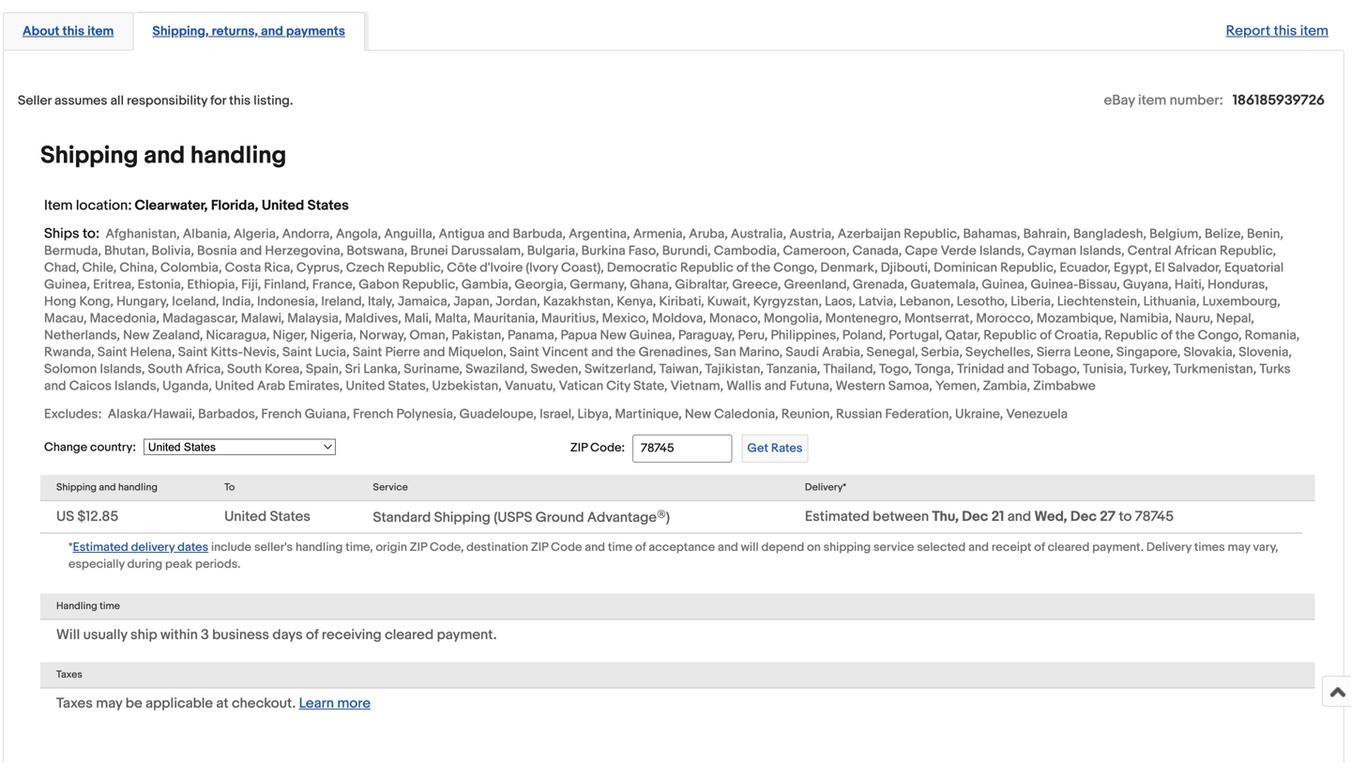 Task type: locate. For each thing, give the bounding box(es) containing it.
2 taxes from the top
[[56, 695, 93, 712]]

0 horizontal spatial republic
[[681, 260, 734, 276]]

0 vertical spatial time
[[608, 540, 633, 555]]

item right report
[[1301, 22, 1329, 39]]

zip left code:
[[571, 441, 588, 455]]

at
[[216, 695, 229, 712]]

guadeloupe,
[[460, 406, 537, 422]]

cleared down 'wed,'
[[1048, 540, 1090, 555]]

1 horizontal spatial estimated
[[805, 508, 870, 525]]

bulgaria,
[[527, 243, 579, 259]]

congo, down cameroon,
[[774, 260, 818, 276]]

zip left the code
[[531, 540, 549, 555]]

guinea, down chad,
[[44, 277, 90, 293]]

zip code:
[[571, 441, 625, 455]]

fiji,
[[241, 277, 261, 293]]

peak
[[165, 557, 193, 572]]

get
[[748, 441, 769, 456]]

estimated up especially
[[73, 540, 128, 555]]

advantage
[[588, 509, 657, 526]]

united up barbados,
[[215, 378, 254, 394]]

jamaica,
[[398, 294, 451, 310]]

dec left "21"
[[963, 508, 989, 525]]

0 horizontal spatial may
[[96, 695, 122, 712]]

1 vertical spatial handling
[[118, 481, 158, 494]]

0 horizontal spatial south
[[148, 361, 183, 377]]

0 vertical spatial states
[[308, 197, 349, 214]]

0 horizontal spatial item
[[87, 23, 114, 39]]

shipping and handling up clearwater,
[[40, 141, 287, 170]]

between
[[873, 508, 930, 525]]

south down 'nevis,'
[[227, 361, 262, 377]]

germany,
[[570, 277, 627, 293]]

1 horizontal spatial guinea,
[[630, 327, 676, 343]]

this inside about this item button
[[62, 23, 85, 39]]

ZIP Code: text field
[[633, 434, 733, 463]]

saint down niger,
[[283, 344, 312, 360]]

handling down country:
[[118, 481, 158, 494]]

taxes down will
[[56, 669, 82, 681]]

south down helena,
[[148, 361, 183, 377]]

miquelon,
[[448, 344, 507, 360]]

1 vertical spatial taxes
[[56, 695, 93, 712]]

payment. down to
[[1093, 540, 1144, 555]]

0 horizontal spatial guinea,
[[44, 277, 90, 293]]

1 horizontal spatial time
[[608, 540, 633, 555]]

item for about this item
[[87, 23, 114, 39]]

hong
[[44, 294, 76, 310]]

russian
[[837, 406, 883, 422]]

the up greece,
[[752, 260, 771, 276]]

may left vary,
[[1228, 540, 1251, 555]]

of up singapore,
[[1162, 327, 1173, 343]]

2 horizontal spatial this
[[1275, 22, 1298, 39]]

0 horizontal spatial estimated
[[73, 540, 128, 555]]

handling left time,
[[296, 540, 343, 555]]

republic, down brunei
[[388, 260, 444, 276]]

republic, up the equatorial
[[1220, 243, 1277, 259]]

2 horizontal spatial the
[[1176, 327, 1196, 343]]

cameroon,
[[783, 243, 850, 259]]

and up clearwater,
[[144, 141, 185, 170]]

côte
[[447, 260, 477, 276]]

saint up africa, at the top left of page
[[178, 344, 208, 360]]

item right about
[[87, 23, 114, 39]]

0 vertical spatial shipping
[[40, 141, 138, 170]]

item for report this item
[[1301, 22, 1329, 39]]

saint
[[97, 344, 127, 360], [178, 344, 208, 360], [283, 344, 312, 360], [353, 344, 382, 360], [510, 344, 539, 360]]

zealand,
[[152, 327, 203, 343]]

0 vertical spatial congo,
[[774, 260, 818, 276]]

algeria,
[[234, 226, 279, 242]]

1 horizontal spatial congo,
[[1198, 327, 1243, 343]]

this right report
[[1275, 22, 1298, 39]]

0 vertical spatial payment.
[[1093, 540, 1144, 555]]

0 vertical spatial cleared
[[1048, 540, 1090, 555]]

0 vertical spatial handling
[[190, 141, 287, 170]]

and down solomon
[[44, 378, 66, 394]]

french down arab
[[261, 406, 302, 422]]

1 horizontal spatial dec
[[1071, 508, 1097, 525]]

lanka,
[[364, 361, 401, 377]]

payment. down code,
[[437, 627, 497, 644]]

maldives,
[[345, 311, 402, 327]]

barbuda,
[[513, 226, 566, 242]]

tab list
[[3, 8, 1345, 51]]

bangladesh,
[[1074, 226, 1147, 242]]

swaziland,
[[466, 361, 528, 377]]

republic up gibraltar,
[[681, 260, 734, 276]]

dec left 27
[[1071, 508, 1097, 525]]

code:
[[591, 441, 625, 455]]

hungary,
[[117, 294, 169, 310]]

this inside report this item link
[[1275, 22, 1298, 39]]

congo, up slovakia,
[[1198, 327, 1243, 343]]

shipping and handling up $12.85 at the left bottom of the page
[[56, 481, 158, 494]]

1 vertical spatial time
[[100, 600, 120, 613]]

0 horizontal spatial zip
[[410, 540, 427, 555]]

1 horizontal spatial cleared
[[1048, 540, 1090, 555]]

slovakia,
[[1184, 344, 1237, 360]]

tab list containing about this item
[[3, 8, 1345, 51]]

nepal,
[[1217, 311, 1255, 327]]

the down nauru,
[[1176, 327, 1196, 343]]

0 horizontal spatial dec
[[963, 508, 989, 525]]

clearwater,
[[135, 197, 208, 214]]

jordan,
[[496, 294, 541, 310]]

ships
[[44, 225, 79, 242]]

2 horizontal spatial guinea,
[[982, 277, 1028, 293]]

0 horizontal spatial the
[[617, 344, 636, 360]]

1 south from the left
[[148, 361, 183, 377]]

cleared right receiving
[[385, 627, 434, 644]]

1 taxes from the top
[[56, 669, 82, 681]]

0 horizontal spatial handling
[[118, 481, 158, 494]]

about this item
[[23, 23, 114, 39]]

turks
[[1260, 361, 1292, 377]]

dates
[[178, 540, 209, 555]]

states up seller's on the left bottom
[[270, 508, 311, 525]]

papua
[[561, 327, 597, 343]]

new down mexico,
[[600, 327, 627, 343]]

0 horizontal spatial payment.
[[437, 627, 497, 644]]

darussalam,
[[451, 243, 524, 259]]

vincent
[[542, 344, 589, 360]]

0 vertical spatial shipping and handling
[[40, 141, 287, 170]]

business
[[212, 627, 269, 644]]

2 horizontal spatial handling
[[296, 540, 343, 555]]

bermuda,
[[44, 243, 101, 259]]

0 horizontal spatial this
[[62, 23, 85, 39]]

and left "will"
[[718, 540, 739, 555]]

states
[[308, 197, 349, 214], [270, 508, 311, 525]]

may left "be"
[[96, 695, 122, 712]]

faso,
[[629, 243, 660, 259]]

$12.85
[[77, 508, 119, 525]]

0 vertical spatial taxes
[[56, 669, 82, 681]]

french down states,
[[353, 406, 394, 422]]

thu,
[[933, 508, 959, 525]]

czech
[[346, 260, 385, 276]]

colombia,
[[160, 260, 222, 276]]

new down vietnam,
[[685, 406, 712, 422]]

1 vertical spatial states
[[270, 508, 311, 525]]

time down advantage
[[608, 540, 633, 555]]

united down sri
[[346, 378, 385, 394]]

africa,
[[186, 361, 224, 377]]

and up $12.85 at the left bottom of the page
[[99, 481, 116, 494]]

togo,
[[880, 361, 912, 377]]

item right ebay at top
[[1139, 92, 1167, 109]]

estimated down delivery*
[[805, 508, 870, 525]]

handling inside include seller's handling time, origin zip code, destination zip code and time of acceptance and will depend on shipping service selected and receipt of cleared payment. delivery times may vary, especially during peak periods.
[[296, 540, 343, 555]]

zip right origin
[[410, 540, 427, 555]]

1 vertical spatial may
[[96, 695, 122, 712]]

taxes for taxes
[[56, 669, 82, 681]]

1 horizontal spatial french
[[353, 406, 394, 422]]

0 vertical spatial the
[[752, 260, 771, 276]]

this right about
[[62, 23, 85, 39]]

3 saint from the left
[[283, 344, 312, 360]]

days
[[273, 627, 303, 644]]

and up zambia, on the right
[[1008, 361, 1030, 377]]

republic, up 'jamaica,'
[[402, 277, 459, 293]]

and right returns,
[[261, 23, 283, 39]]

handling up florida,
[[190, 141, 287, 170]]

reunion,
[[782, 406, 834, 422]]

republic, down cayman
[[1001, 260, 1057, 276]]

item inside button
[[87, 23, 114, 39]]

kyrgyzstan,
[[754, 294, 822, 310]]

suriname,
[[404, 361, 463, 377]]

republic, up 'cape'
[[904, 226, 961, 242]]

about this item button
[[23, 22, 114, 40]]

guyana,
[[1124, 277, 1172, 293]]

assumes
[[54, 93, 107, 109]]

*
[[69, 540, 73, 555]]

of right 'days'
[[306, 627, 319, 644]]

2 horizontal spatial item
[[1301, 22, 1329, 39]]

afghanistan, albania, algeria, andorra, angola, anguilla, antigua and barbuda, argentina, armenia, aruba, australia, austria, azerbaijan republic, bahamas, bahrain, bangladesh, belgium, belize, benin, bermuda, bhutan, bolivia, bosnia and herzegovina, botswana, brunei darussalam, bulgaria, burkina faso, burundi, cambodia, cameroon, canada, cape verde islands, cayman islands, central african republic, chad, chile, china, colombia, costa rica, cyprus, czech republic, côte d'ivoire (ivory coast), democratic republic of the congo, denmark, djibouti, dominican republic, ecuador, egypt, el salvador, equatorial guinea, eritrea, estonia, ethiopia, fiji, finland, france, gabon republic, gambia, georgia, germany, ghana, gibraltar, greece, greenland, grenada, guatemala, guinea, guinea-bissau, guyana, haiti, honduras, hong kong, hungary, iceland, india, indonesia, ireland, italy, jamaica, japan, jordan, kazakhstan, kenya, kiribati, kuwait, kyrgyzstan, laos, latvia, lebanon, lesotho, liberia, liechtenstein, lithuania, luxembourg, macau, macedonia, madagascar, malawi, malaysia, maldives, mali, malta, mauritania, mauritius, mexico, moldova, monaco, mongolia, montenegro, montserrat, morocco, mozambique, namibia, nauru, nepal, netherlands, new zealand, nicaragua, niger, nigeria, norway, oman, pakistan, panama, papua new guinea, paraguay, peru, philippines, poland, portugal, qatar, republic of croatia, republic of the congo, romania, rwanda, saint helena, saint kitts-nevis, saint lucia, saint pierre and miquelon, saint vincent and the grenadines, san marino, saudi arabia, senegal, serbia, seychelles, sierra leone, singapore, slovakia, slovenia, solomon islands, south africa, south korea, spain, sri lanka, suriname, swaziland, sweden, switzerland, taiwan, tajikistan, tanzania, thailand, togo, tonga, trinidad and tobago, tunisia, turkey, turkmenistan, turks and caicos islands, uganda, united arab emirates, united states, uzbekistan, vanuatu, vatican city state, vietnam, wallis and futuna, western samoa, yemen, zambia, zimbabwe
[[44, 226, 1301, 394]]

and right "21"
[[1008, 508, 1032, 525]]

this right the for
[[229, 93, 251, 109]]

norway,
[[359, 327, 407, 343]]

guinea, up grenadines,
[[630, 327, 676, 343]]

gibraltar,
[[675, 277, 730, 293]]

shipping up location:
[[40, 141, 138, 170]]

1 vertical spatial shipping
[[56, 481, 97, 494]]

new down macedonia,
[[123, 327, 150, 343]]

0 horizontal spatial congo,
[[774, 260, 818, 276]]

polynesia,
[[397, 406, 457, 422]]

shipping up us $12.85
[[56, 481, 97, 494]]

time inside include seller's handling time, origin zip code, destination zip code and time of acceptance and will depend on shipping service selected and receipt of cleared payment. delivery times may vary, especially during peak periods.
[[608, 540, 633, 555]]

saint down panama,
[[510, 344, 539, 360]]

islands, down "bangladesh,"
[[1080, 243, 1125, 259]]

dominican
[[934, 260, 998, 276]]

solomon
[[44, 361, 97, 377]]

republic down namibia,
[[1105, 327, 1159, 343]]

shipping up code,
[[434, 509, 491, 526]]

turkey,
[[1130, 361, 1172, 377]]

saint down netherlands,
[[97, 344, 127, 360]]

during
[[127, 557, 163, 572]]

states up the 'andorra,'
[[308, 197, 349, 214]]

australia,
[[731, 226, 787, 242]]

2 south from the left
[[227, 361, 262, 377]]

time up usually
[[100, 600, 120, 613]]

saint up sri
[[353, 344, 382, 360]]

antigua
[[439, 226, 485, 242]]

1 vertical spatial congo,
[[1198, 327, 1243, 343]]

2 vertical spatial shipping
[[434, 509, 491, 526]]

guinea, up lesotho,
[[982, 277, 1028, 293]]

trinidad
[[958, 361, 1005, 377]]

and up darussalam,
[[488, 226, 510, 242]]

and down estimated between thu, dec 21 and wed, dec 27 to 78745
[[969, 540, 989, 555]]

state,
[[634, 378, 668, 394]]

1 horizontal spatial zip
[[531, 540, 549, 555]]

2 vertical spatial handling
[[296, 540, 343, 555]]

1 horizontal spatial item
[[1139, 92, 1167, 109]]

2 horizontal spatial republic
[[1105, 327, 1159, 343]]

taxes left "be"
[[56, 695, 93, 712]]

new
[[123, 327, 150, 343], [600, 327, 627, 343], [685, 406, 712, 422]]

niger,
[[273, 327, 308, 343]]

mozambique,
[[1037, 311, 1118, 327]]

payment.
[[1093, 540, 1144, 555], [437, 627, 497, 644]]

argentina,
[[569, 226, 631, 242]]

2 french from the left
[[353, 406, 394, 422]]

kong,
[[79, 294, 114, 310]]

0 vertical spatial may
[[1228, 540, 1251, 555]]

0 vertical spatial estimated
[[805, 508, 870, 525]]

the up switzerland,
[[617, 344, 636, 360]]

portugal,
[[889, 327, 943, 343]]

21
[[992, 508, 1005, 525]]

change
[[44, 440, 87, 455]]

poland,
[[843, 327, 887, 343]]

armenia,
[[633, 226, 686, 242]]

1 horizontal spatial payment.
[[1093, 540, 1144, 555]]

canada,
[[853, 243, 903, 259]]

barbados,
[[198, 406, 258, 422]]

shipping inside standard shipping (usps ground advantage ® )
[[434, 509, 491, 526]]

1 vertical spatial estimated
[[73, 540, 128, 555]]

taxes for taxes may be applicable at checkout. learn more
[[56, 695, 93, 712]]

1 vertical spatial the
[[1176, 327, 1196, 343]]

0 horizontal spatial french
[[261, 406, 302, 422]]

1 horizontal spatial south
[[227, 361, 262, 377]]

slovenia,
[[1239, 344, 1293, 360]]

republic down morocco,
[[984, 327, 1037, 343]]

sri
[[345, 361, 361, 377]]

us $12.85
[[56, 508, 119, 525]]

greece,
[[733, 277, 782, 293]]

yemen,
[[936, 378, 981, 394]]

1 horizontal spatial may
[[1228, 540, 1251, 555]]

lebanon,
[[900, 294, 954, 310]]

0 horizontal spatial new
[[123, 327, 150, 343]]

1 vertical spatial cleared
[[385, 627, 434, 644]]



Task type: vqa. For each thing, say whether or not it's contained in the screenshot.
Solomon
yes



Task type: describe. For each thing, give the bounding box(es) containing it.
78745
[[1136, 508, 1175, 525]]

and inside button
[[261, 23, 283, 39]]

of down advantage
[[636, 540, 646, 555]]

1 horizontal spatial handling
[[190, 141, 287, 170]]

city
[[607, 378, 631, 394]]

saudi
[[786, 344, 820, 360]]

cape
[[905, 243, 938, 259]]

liberia,
[[1011, 294, 1055, 310]]

malaysia,
[[288, 311, 342, 327]]

)
[[667, 509, 670, 526]]

united states
[[224, 508, 311, 525]]

1 horizontal spatial new
[[600, 327, 627, 343]]

and down tanzania,
[[765, 378, 787, 394]]

4 saint from the left
[[353, 344, 382, 360]]

27
[[1100, 508, 1116, 525]]

1 vertical spatial shipping and handling
[[56, 481, 158, 494]]

zimbabwe
[[1034, 378, 1096, 394]]

lithuania,
[[1144, 294, 1200, 310]]

1 horizontal spatial this
[[229, 93, 251, 109]]

ship
[[130, 627, 157, 644]]

san
[[715, 344, 737, 360]]

nigeria,
[[310, 327, 357, 343]]

of down cambodia,
[[737, 260, 749, 276]]

report this item
[[1227, 22, 1329, 39]]

estonia,
[[138, 277, 184, 293]]

chad,
[[44, 260, 79, 276]]

islands, down the bahamas,
[[980, 243, 1025, 259]]

and right the code
[[585, 540, 606, 555]]

tunisia,
[[1083, 361, 1127, 377]]

handling time
[[56, 600, 120, 613]]

delivery*
[[805, 481, 847, 494]]

greenland,
[[784, 277, 850, 293]]

item
[[44, 197, 73, 214]]

item location: clearwater, florida, united states
[[44, 197, 349, 214]]

malawi,
[[241, 311, 285, 327]]

seller assumes all responsibility for this listing.
[[18, 93, 293, 109]]

serbia,
[[922, 344, 963, 360]]

estimated between thu, dec 21 and wed, dec 27 to 78745
[[805, 508, 1175, 525]]

ghana,
[[630, 277, 672, 293]]

rwanda,
[[44, 344, 95, 360]]

1 dec from the left
[[963, 508, 989, 525]]

5 saint from the left
[[510, 344, 539, 360]]

of right receipt
[[1035, 540, 1046, 555]]

bhutan,
[[104, 243, 149, 259]]

india,
[[222, 294, 254, 310]]

islands, up alaska/hawaii,
[[115, 378, 160, 394]]

tajikistan,
[[706, 361, 764, 377]]

united up the 'andorra,'
[[262, 197, 304, 214]]

taxes may be applicable at checkout. learn more
[[56, 695, 371, 712]]

0 horizontal spatial time
[[100, 600, 120, 613]]

islands, down helena,
[[100, 361, 145, 377]]

selected
[[918, 540, 966, 555]]

indonesia,
[[257, 294, 318, 310]]

bissau,
[[1079, 277, 1121, 293]]

shipping, returns, and payments button
[[152, 22, 345, 40]]

guinea-
[[1031, 277, 1079, 293]]

will
[[741, 540, 759, 555]]

this for report
[[1275, 22, 1298, 39]]

186185939726
[[1233, 92, 1326, 109]]

bahrain,
[[1024, 226, 1071, 242]]

learn
[[299, 695, 334, 712]]

of up sierra
[[1040, 327, 1052, 343]]

cleared inside include seller's handling time, origin zip code, destination zip code and time of acceptance and will depend on shipping service selected and receipt of cleared payment. delivery times may vary, especially during peak periods.
[[1048, 540, 1090, 555]]

denmark,
[[821, 260, 878, 276]]

salvador,
[[1169, 260, 1222, 276]]

1 vertical spatial payment.
[[437, 627, 497, 644]]

nauru,
[[1176, 311, 1214, 327]]

burundi,
[[663, 243, 711, 259]]

bahamas,
[[964, 226, 1021, 242]]

sweden,
[[531, 361, 582, 377]]

marino,
[[740, 344, 783, 360]]

belgium,
[[1150, 226, 1202, 242]]

kuwait,
[[708, 294, 751, 310]]

2 saint from the left
[[178, 344, 208, 360]]

martinique,
[[615, 406, 682, 422]]

excludes: alaska/hawaii, barbados, french guiana, french polynesia, guadeloupe, israel, libya, martinique, new caledonia, reunion, russian federation, ukraine, venezuela
[[44, 406, 1068, 422]]

cayman
[[1028, 243, 1077, 259]]

brunei
[[411, 243, 448, 259]]

ukraine,
[[956, 406, 1004, 422]]

djibouti,
[[881, 260, 931, 276]]

delivery
[[1147, 540, 1192, 555]]

0 horizontal spatial cleared
[[385, 627, 434, 644]]

payment. inside include seller's handling time, origin zip code, destination zip code and time of acceptance and will depend on shipping service selected and receipt of cleared payment. delivery times may vary, especially during peak periods.
[[1093, 540, 1144, 555]]

vietnam,
[[671, 378, 724, 394]]

1 horizontal spatial republic
[[984, 327, 1037, 343]]

lesotho,
[[957, 294, 1008, 310]]

arabia,
[[823, 344, 864, 360]]

standard
[[373, 509, 431, 526]]

uganda,
[[163, 378, 212, 394]]

samoa,
[[889, 378, 933, 394]]

receipt
[[992, 540, 1032, 555]]

turkmenistan,
[[1174, 361, 1257, 377]]

this for about
[[62, 23, 85, 39]]

panama,
[[508, 327, 558, 343]]

2 vertical spatial the
[[617, 344, 636, 360]]

be
[[126, 695, 143, 712]]

central
[[1128, 243, 1172, 259]]

angola,
[[336, 226, 381, 242]]

costa
[[225, 260, 261, 276]]

2 horizontal spatial zip
[[571, 441, 588, 455]]

ecuador,
[[1060, 260, 1111, 276]]

luxembourg,
[[1203, 294, 1281, 310]]

and up switzerland,
[[592, 344, 614, 360]]

azerbaijan
[[838, 226, 901, 242]]

peru,
[[738, 327, 768, 343]]

service
[[373, 481, 408, 494]]

2 horizontal spatial new
[[685, 406, 712, 422]]

may inside include seller's handling time, origin zip code, destination zip code and time of acceptance and will depend on shipping service selected and receipt of cleared payment. delivery times may vary, especially during peak periods.
[[1228, 540, 1251, 555]]

kiribati,
[[660, 294, 705, 310]]

2 dec from the left
[[1071, 508, 1097, 525]]

helena,
[[130, 344, 175, 360]]

1 saint from the left
[[97, 344, 127, 360]]

anguilla,
[[384, 226, 436, 242]]

responsibility
[[127, 93, 208, 109]]

shipping,
[[152, 23, 209, 39]]

united down to
[[224, 508, 267, 525]]

tonga,
[[915, 361, 955, 377]]

pierre
[[385, 344, 420, 360]]

and up suriname,
[[423, 344, 445, 360]]

to
[[224, 481, 235, 494]]

1 horizontal spatial the
[[752, 260, 771, 276]]

1 french from the left
[[261, 406, 302, 422]]

singapore,
[[1117, 344, 1181, 360]]

tobago,
[[1033, 361, 1081, 377]]

and down the algeria,
[[240, 243, 262, 259]]

periods.
[[195, 557, 241, 572]]

code
[[551, 540, 582, 555]]

3
[[201, 627, 209, 644]]



